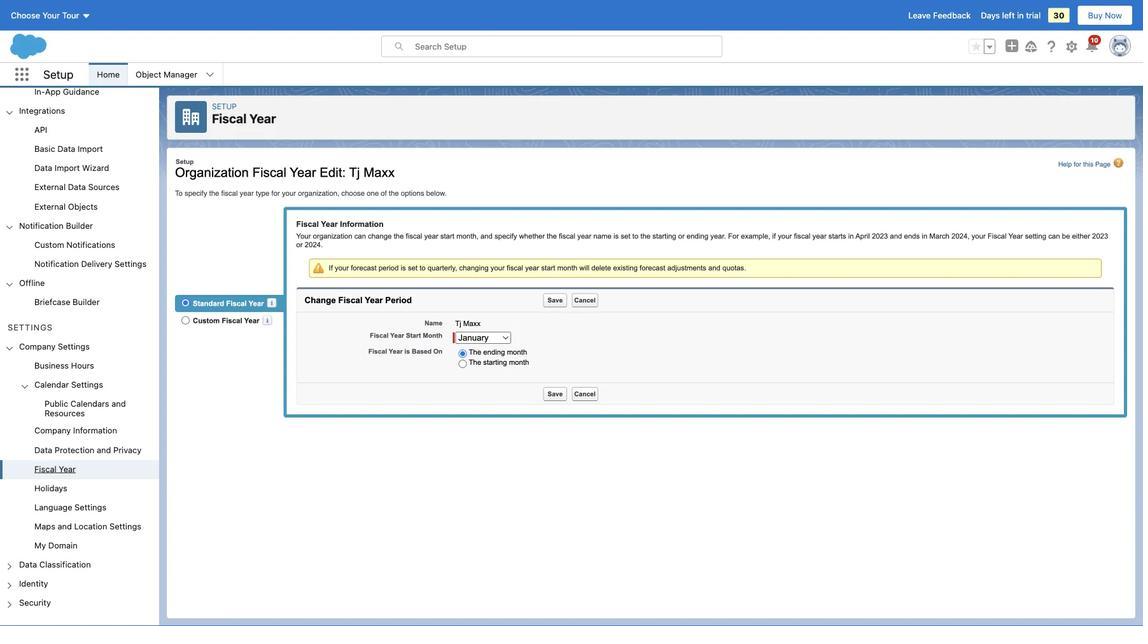 Task type: vqa. For each thing, say whether or not it's contained in the screenshot.
Anywhere)
no



Task type: locate. For each thing, give the bounding box(es) containing it.
location
[[74, 522, 107, 532]]

0 vertical spatial notification
[[19, 221, 64, 231]]

setup tree tree
[[0, 0, 159, 627]]

wizard
[[82, 164, 109, 173]]

notification up "custom"
[[19, 221, 64, 231]]

company
[[19, 342, 56, 352], [34, 427, 71, 436]]

data up data import wizard
[[57, 145, 75, 154]]

setup
[[43, 68, 73, 81], [212, 102, 237, 111]]

calendar
[[34, 381, 69, 390]]

setup fiscal year
[[212, 102, 276, 126]]

fiscal inside tree item
[[34, 465, 56, 474]]

0 vertical spatial external
[[34, 183, 66, 192]]

and for calendars
[[112, 400, 126, 409]]

holidays
[[34, 484, 67, 494]]

2 external from the top
[[34, 202, 66, 211]]

external up the external objects
[[34, 183, 66, 192]]

1 external from the top
[[34, 183, 66, 192]]

identity link
[[19, 580, 48, 591]]

1 vertical spatial company
[[34, 427, 71, 436]]

0 vertical spatial fiscal
[[212, 111, 247, 126]]

builder for briefcase builder
[[73, 298, 100, 307]]

public
[[45, 400, 68, 409]]

1 vertical spatial fiscal
[[34, 465, 56, 474]]

settings up location
[[75, 503, 106, 513]]

notification for notification builder
[[19, 221, 64, 231]]

fiscal up holidays
[[34, 465, 56, 474]]

object
[[136, 70, 161, 79]]

external objects link
[[34, 202, 98, 213]]

1 vertical spatial notification
[[34, 259, 79, 269]]

2 horizontal spatial and
[[112, 400, 126, 409]]

1 horizontal spatial fiscal
[[212, 111, 247, 126]]

0 vertical spatial import
[[78, 145, 103, 154]]

builder right briefcase
[[73, 298, 100, 307]]

data up identity
[[19, 561, 37, 570]]

0 vertical spatial year
[[249, 111, 276, 126]]

external data sources
[[34, 183, 120, 192]]

identity
[[19, 580, 48, 589]]

and
[[112, 400, 126, 409], [97, 446, 111, 455], [58, 522, 72, 532]]

object manager
[[136, 70, 197, 79]]

1 vertical spatial and
[[97, 446, 111, 455]]

10
[[1091, 36, 1099, 44]]

custom notifications
[[34, 240, 115, 250]]

basic
[[34, 145, 55, 154]]

buy now button
[[1077, 5, 1133, 25]]

0 horizontal spatial year
[[59, 465, 76, 474]]

settings up hours
[[58, 342, 90, 352]]

group
[[969, 39, 996, 54], [0, 122, 159, 217], [0, 236, 159, 275], [0, 358, 159, 557]]

business hours link
[[34, 362, 94, 373]]

feedback
[[933, 11, 971, 20]]

0 vertical spatial and
[[112, 400, 126, 409]]

2 vertical spatial and
[[58, 522, 72, 532]]

settings up company settings
[[8, 323, 53, 333]]

my
[[34, 541, 46, 551]]

my domain link
[[34, 541, 78, 553]]

and for protection
[[97, 446, 111, 455]]

import down basic data import link
[[55, 164, 80, 173]]

1 horizontal spatial setup
[[212, 102, 237, 111]]

builder inside offline tree item
[[73, 298, 100, 307]]

hours
[[71, 362, 94, 371]]

in
[[1017, 11, 1024, 20]]

days left in trial
[[981, 11, 1041, 20]]

0 horizontal spatial setup
[[43, 68, 73, 81]]

group containing api
[[0, 122, 159, 217]]

company down resources
[[34, 427, 71, 436]]

import
[[78, 145, 103, 154], [55, 164, 80, 173]]

external for external objects
[[34, 202, 66, 211]]

1 horizontal spatial year
[[249, 111, 276, 126]]

information
[[73, 427, 117, 436]]

and down information
[[97, 446, 111, 455]]

settings right delivery
[[115, 259, 147, 269]]

buy now
[[1088, 11, 1122, 20]]

group containing business hours
[[0, 358, 159, 557]]

choose
[[11, 11, 40, 20]]

and right calendars
[[112, 400, 126, 409]]

leave feedback link
[[908, 11, 971, 20]]

group containing custom notifications
[[0, 236, 159, 275]]

settings
[[115, 259, 147, 269], [8, 323, 53, 333], [58, 342, 90, 352], [71, 381, 103, 390], [75, 503, 106, 513], [109, 522, 141, 532]]

1 vertical spatial builder
[[73, 298, 100, 307]]

0 horizontal spatial and
[[58, 522, 72, 532]]

settings right location
[[109, 522, 141, 532]]

now
[[1105, 11, 1122, 20]]

data import wizard
[[34, 164, 109, 173]]

data down 'basic'
[[34, 164, 52, 173]]

1 horizontal spatial and
[[97, 446, 111, 455]]

and inside data protection and privacy link
[[97, 446, 111, 455]]

and down language settings link
[[58, 522, 72, 532]]

data for classification
[[19, 561, 37, 570]]

and inside maps and location settings link
[[58, 522, 72, 532]]

notification
[[19, 221, 64, 231], [34, 259, 79, 269]]

1 vertical spatial setup
[[212, 102, 237, 111]]

data classification link
[[19, 561, 91, 572]]

30
[[1054, 11, 1065, 20]]

briefcase builder
[[34, 298, 100, 307]]

data up fiscal year
[[34, 446, 52, 455]]

company information link
[[34, 427, 117, 438]]

in-
[[34, 87, 45, 97]]

business
[[34, 362, 69, 371]]

settings up calendars
[[71, 381, 103, 390]]

custom
[[34, 240, 64, 250]]

0 horizontal spatial fiscal
[[34, 465, 56, 474]]

0 vertical spatial company
[[19, 342, 56, 352]]

integrations tree item
[[0, 102, 159, 217]]

public calendars and resources
[[45, 400, 126, 419]]

language
[[34, 503, 72, 513]]

notification delivery settings link
[[34, 259, 147, 271]]

notification builder link
[[19, 221, 93, 233]]

1 vertical spatial external
[[34, 202, 66, 211]]

fiscal down setup link
[[212, 111, 247, 126]]

domain
[[48, 541, 78, 551]]

data inside 'company settings' tree item
[[34, 446, 52, 455]]

setup inside setup fiscal year
[[212, 102, 237, 111]]

10 button
[[1085, 35, 1101, 54]]

company settings link
[[19, 342, 90, 354]]

external up the notification builder on the top of the page
[[34, 202, 66, 211]]

company up business
[[19, 342, 56, 352]]

year
[[249, 111, 276, 126], [59, 465, 76, 474]]

data protection and privacy link
[[34, 446, 141, 457]]

builder down objects at the left top of the page
[[66, 221, 93, 231]]

0 vertical spatial setup
[[43, 68, 73, 81]]

tour
[[62, 11, 79, 20]]

security link
[[19, 599, 51, 610]]

1 vertical spatial year
[[59, 465, 76, 474]]

data
[[57, 145, 75, 154], [34, 164, 52, 173], [68, 183, 86, 192], [34, 446, 52, 455], [19, 561, 37, 570]]

api
[[34, 125, 47, 135]]

days
[[981, 11, 1000, 20]]

import up wizard
[[78, 145, 103, 154]]

settings inside 'notification delivery settings' link
[[115, 259, 147, 269]]

builder inside tree item
[[66, 221, 93, 231]]

leave
[[908, 11, 931, 20]]

maps
[[34, 522, 55, 532]]

0 vertical spatial builder
[[66, 221, 93, 231]]

your
[[42, 11, 60, 20]]

and inside public calendars and resources
[[112, 400, 126, 409]]

notification down "custom"
[[34, 259, 79, 269]]

builder for notification builder
[[66, 221, 93, 231]]

year inside tree item
[[59, 465, 76, 474]]



Task type: describe. For each thing, give the bounding box(es) containing it.
data classification
[[19, 561, 91, 570]]

fiscal year tree item
[[0, 461, 159, 480]]

maps and location settings
[[34, 522, 141, 532]]

public calendars and resources link
[[45, 400, 159, 419]]

sources
[[88, 183, 120, 192]]

fiscal year
[[34, 465, 76, 474]]

external objects
[[34, 202, 98, 211]]

setup for setup
[[43, 68, 73, 81]]

objects
[[68, 202, 98, 211]]

choose your tour button
[[10, 5, 91, 25]]

notification for notification delivery settings
[[34, 259, 79, 269]]

year inside setup fiscal year
[[249, 111, 276, 126]]

calendar settings
[[34, 381, 103, 390]]

fiscal year link
[[34, 465, 76, 476]]

home link
[[89, 63, 127, 86]]

setup for setup fiscal year
[[212, 102, 237, 111]]

leave feedback
[[908, 11, 971, 20]]

notification builder
[[19, 221, 93, 231]]

notification builder tree item
[[0, 217, 159, 275]]

fiscal inside setup fiscal year
[[212, 111, 247, 126]]

basic data import link
[[34, 145, 103, 156]]

guidance
[[63, 87, 99, 97]]

home
[[97, 70, 120, 79]]

company for company settings
[[19, 342, 56, 352]]

offline
[[19, 279, 45, 288]]

holidays link
[[34, 484, 67, 496]]

external for external data sources
[[34, 183, 66, 192]]

offline tree item
[[0, 275, 159, 313]]

classification
[[39, 561, 91, 570]]

notification delivery settings
[[34, 259, 147, 269]]

resources
[[45, 409, 85, 419]]

app
[[45, 87, 61, 97]]

in-app guidance link
[[34, 87, 99, 99]]

protection
[[55, 446, 94, 455]]

company information
[[34, 427, 117, 436]]

in-app guidance
[[34, 87, 99, 97]]

external data sources link
[[34, 183, 120, 194]]

left
[[1002, 11, 1015, 20]]

company for company information
[[34, 427, 71, 436]]

delivery
[[81, 259, 112, 269]]

settings inside maps and location settings link
[[109, 522, 141, 532]]

trial
[[1026, 11, 1041, 20]]

setup link
[[212, 102, 237, 111]]

company settings
[[19, 342, 90, 352]]

data for protection
[[34, 446, 52, 455]]

language settings link
[[34, 503, 106, 515]]

api link
[[34, 125, 47, 137]]

1 vertical spatial import
[[55, 164, 80, 173]]

group for integrations
[[0, 122, 159, 217]]

group for notification builder
[[0, 236, 159, 275]]

business hours
[[34, 362, 94, 371]]

settings inside calendar settings link
[[71, 381, 103, 390]]

data down "data import wizard" link
[[68, 183, 86, 192]]

notifications
[[66, 240, 115, 250]]

language settings
[[34, 503, 106, 513]]

calendar settings tree item
[[0, 377, 159, 423]]

settings inside language settings link
[[75, 503, 106, 513]]

calendar settings link
[[34, 381, 103, 392]]

security
[[19, 599, 51, 608]]

calendars
[[70, 400, 109, 409]]

briefcase builder link
[[34, 298, 100, 309]]

company settings tree item
[[0, 339, 159, 557]]

manager
[[164, 70, 197, 79]]

buy
[[1088, 11, 1103, 20]]

data for import
[[34, 164, 52, 173]]

maps and location settings link
[[34, 522, 141, 534]]

custom notifications link
[[34, 240, 115, 252]]

offline link
[[19, 279, 45, 290]]

group for company settings
[[0, 358, 159, 557]]

data protection and privacy
[[34, 446, 141, 455]]

integrations link
[[19, 106, 65, 118]]

data import wizard link
[[34, 164, 109, 175]]

privacy
[[113, 446, 141, 455]]

basic data import
[[34, 145, 103, 154]]

settings inside company settings link
[[58, 342, 90, 352]]

integrations
[[19, 106, 65, 116]]

briefcase
[[34, 298, 70, 307]]

choose your tour
[[11, 11, 79, 20]]

my domain
[[34, 541, 78, 551]]

Search Setup text field
[[415, 36, 722, 57]]



